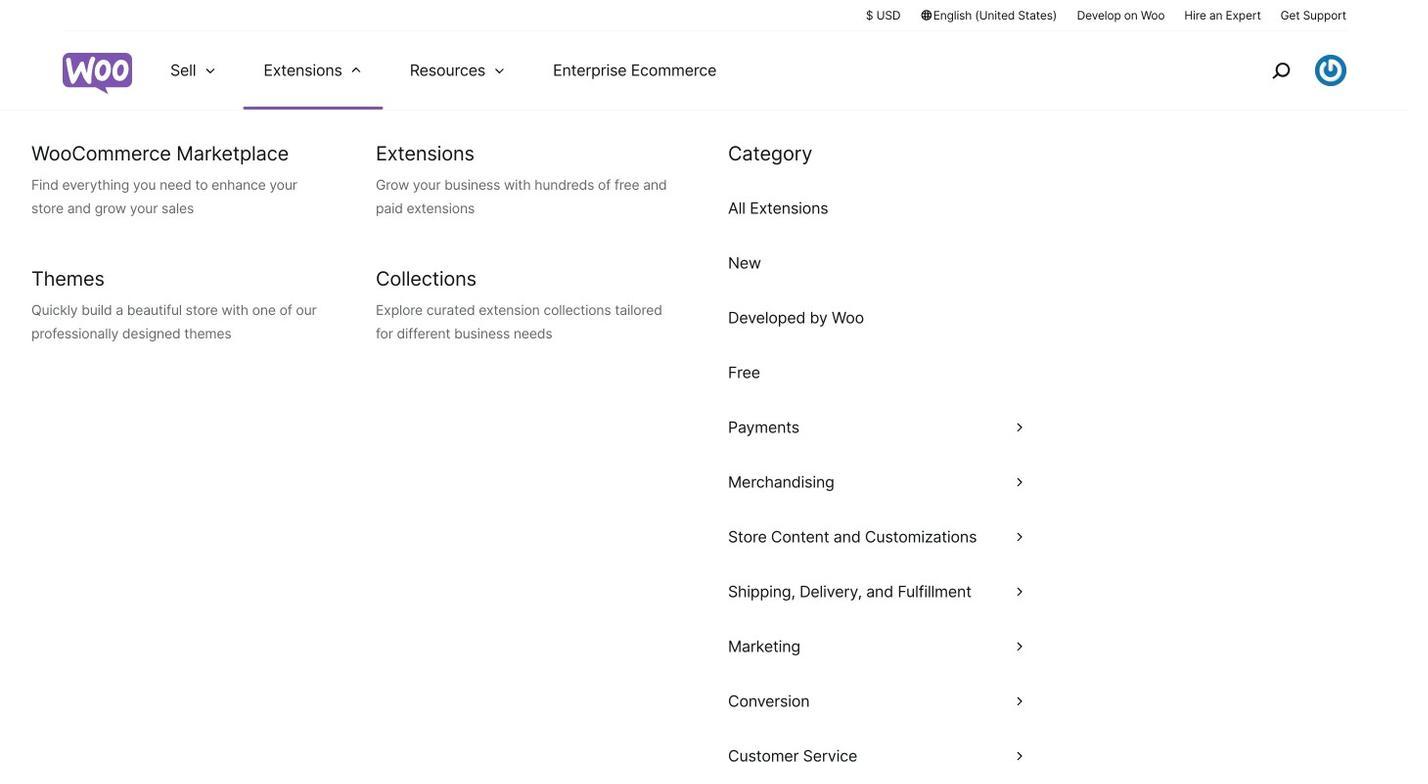 Task type: vqa. For each thing, say whether or not it's contained in the screenshot.
Open account menu icon
yes



Task type: describe. For each thing, give the bounding box(es) containing it.
search image
[[1266, 55, 1297, 86]]



Task type: locate. For each thing, give the bounding box(es) containing it.
service navigation menu element
[[1231, 39, 1347, 102]]

open account menu image
[[1316, 55, 1347, 86]]



